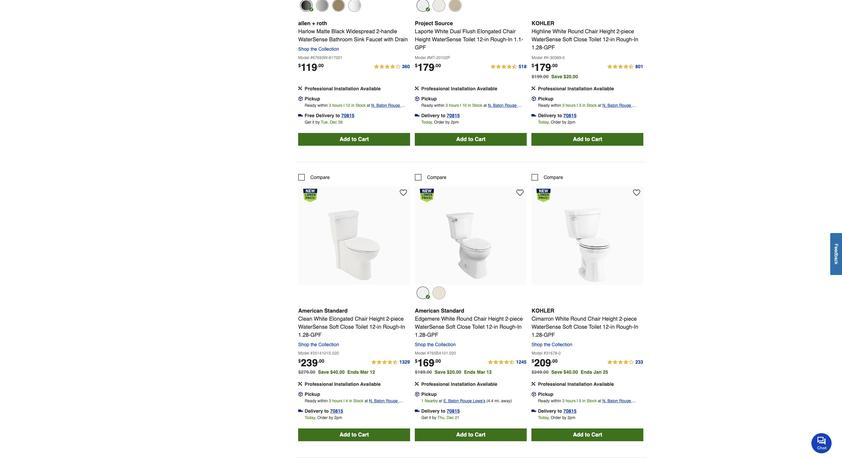 Task type: locate. For each thing, give the bounding box(es) containing it.
12- inside american standard edgemere white round chair height 2-piece watersense soft close toilet 12-in rough-in 1.28-gpf
[[486, 325, 494, 331]]

n. inside ready within 3 hours | 10 in stock at n. baton rouge lowe's
[[488, 103, 492, 108]]

delivery to 70815 for ready within 3 hours | 4 in stock at n. baton rouge lowe's
[[305, 409, 343, 414]]

0 horizontal spatial $ 179 .00
[[415, 61, 441, 73]]

.00 down model # 67693w-617001
[[317, 63, 324, 68]]

1 horizontal spatial actual price $179.00 element
[[532, 61, 558, 73]]

model # 2514101s.020
[[298, 351, 339, 356]]

edgemere
[[415, 316, 440, 323]]

$ inside $ 119 .00
[[298, 63, 301, 68]]

2 179 from the left
[[535, 61, 551, 73]]

| for 3
[[577, 103, 578, 108]]

12 inside ready within 3 hours | 12 in stock at n. baton rouge lowe's
[[346, 103, 350, 108]]

toilet inside 'kohler cimarron white round chair height 2-piece watersense soft close toilet 12-in rough-in 1.28-gpf'
[[589, 325, 602, 331]]

2- inside 'kohler cimarron white round chair height 2-piece watersense soft close toilet 12-in rough-in 1.28-gpf'
[[620, 316, 624, 323]]

0 vertical spatial white image
[[417, 0, 430, 12]]

shop down harlow
[[298, 46, 309, 52]]

3 inside ready within 3 hours | 12 in stock at n. baton rouge lowe's
[[329, 103, 331, 108]]

shop the collection link for american standard clean white elongated chair height 2-piece watersense soft close toilet 12-in rough-in 1.28-gpf
[[298, 342, 342, 348]]

jan
[[594, 370, 602, 375]]

today
[[422, 120, 432, 125], [538, 120, 549, 125], [305, 416, 316, 421], [538, 416, 549, 421]]

ready inside ready within 3 hours | 10 in stock at n. baton rouge lowe's
[[422, 103, 433, 108]]

n. baton rouge lowe's button for ready within 3 hours | 4 in stock at n. baton rouge lowe's
[[369, 398, 410, 411]]

actual price $179.00 element
[[415, 61, 441, 73], [532, 61, 558, 73]]

$ 119 .00
[[298, 61, 324, 73]]

watersense for american standard edgemere white round chair height 2-piece watersense soft close toilet 12-in rough-in 1.28-gpf
[[415, 325, 445, 331]]

mi.
[[495, 399, 500, 404]]

2pm down ready within 3 hours | 5 in stock at n. baton rouge lowe's
[[568, 416, 576, 421]]

3
[[329, 103, 331, 108], [446, 103, 448, 108], [563, 103, 565, 108], [579, 103, 582, 108], [329, 399, 331, 404], [563, 399, 565, 404]]

american inside american standard edgemere white round chair height 2-piece watersense soft close toilet 12-in rough-in 1.28-gpf
[[415, 308, 440, 314]]

4 stars image up 25
[[607, 359, 644, 367]]

2 new lower price image from the left
[[537, 189, 551, 202]]

1 vertical spatial dec
[[447, 416, 454, 421]]

0 vertical spatial 0
[[563, 55, 565, 60]]

$ right 1329
[[415, 359, 418, 364]]

3 for ready within 3 hours | 12 in stock at n. baton rouge lowe's
[[329, 103, 331, 108]]

lowe's inside ready within 3 hours | 12 in stock at n. baton rouge lowe's
[[371, 110, 384, 115]]

the up the model # 31678-0
[[544, 342, 551, 348]]

1 vertical spatial 0
[[559, 351, 561, 356]]

today for ready within 3 hours | 5 in stock at n. baton rouge lowe's
[[538, 416, 549, 421]]

shop the collection for allen + roth harlow matte black widespread 2-handle watersense bathroom sink faucet with drain
[[298, 46, 339, 52]]

delivery to 70815
[[422, 113, 460, 118], [538, 113, 577, 118], [305, 409, 343, 414], [422, 409, 460, 414], [538, 409, 577, 414]]

in inside kohler highline white round chair height 2-piece watersense soft close toilet 12-in rough-in 1.28-gpf
[[611, 36, 615, 43]]

watersense inside allen + roth harlow matte black widespread 2-handle watersense bathroom sink faucet with drain
[[298, 36, 328, 43]]

within down $199.00 save $20.00
[[551, 103, 561, 108]]

2- inside allen + roth harlow matte black widespread 2-handle watersense bathroom sink faucet with drain
[[376, 28, 381, 34]]

white image
[[417, 0, 430, 12], [417, 287, 430, 300]]

ready for ready within 3 hours | 10 in stock at n. baton rouge lowe's
[[422, 103, 433, 108]]

1 compare from the left
[[311, 175, 330, 180]]

assembly image down $199.00
[[532, 86, 536, 90]]

1 horizontal spatial 12
[[370, 370, 375, 375]]

at for ready within 3 hours | 12 in stock at n. baton rouge lowe's
[[367, 103, 370, 108]]

4 stars image for 209
[[607, 359, 644, 367]]

1 horizontal spatial ends
[[464, 370, 476, 375]]

4 stars image down with
[[374, 63, 410, 71]]

1 horizontal spatial dec
[[447, 416, 454, 421]]

0 horizontal spatial mar
[[360, 370, 369, 375]]

today , order by 2pm down ready within 3 hours | 4 in stock at n. baton rouge lowe's
[[305, 416, 342, 421]]

2- for american standard edgemere white round chair height 2-piece watersense soft close toilet 12-in rough-in 1.28-gpf
[[505, 316, 510, 323]]

n. for 12
[[371, 103, 375, 108]]

heart outline image
[[517, 189, 524, 197]]

black
[[332, 28, 345, 34]]

# left 30369-
[[544, 55, 546, 60]]

n. baton rouge lowe's button for ready within 3 hours | 3 in stock at n. baton rouge lowe's
[[603, 102, 644, 115]]

ends for 169
[[464, 370, 476, 375]]

round
[[568, 28, 584, 34], [457, 316, 473, 323], [571, 316, 587, 323]]

within for ready within 3 hours | 12 in stock at n. baton rouge lowe's
[[318, 103, 328, 108]]

lowe's inside ready within 3 hours | 3 in stock at n. baton rouge lowe's
[[603, 110, 615, 115]]

gpf down cimarron on the bottom right of page
[[544, 333, 555, 339]]

1 vertical spatial 4 stars image
[[607, 359, 644, 367]]

518
[[519, 64, 527, 69]]

0 horizontal spatial elongated
[[329, 316, 353, 323]]

within inside ready within 3 hours | 10 in stock at n. baton rouge lowe's
[[434, 103, 445, 108]]

compare for 1000247233 'element'
[[311, 175, 330, 180]]

within inside ready within 3 hours | 5 in stock at n. baton rouge lowe's
[[551, 399, 561, 404]]

stock for 3
[[587, 103, 597, 108]]

by down ready within 3 hours | 4 in stock at n. baton rouge lowe's
[[329, 416, 333, 421]]

white right edgemere
[[441, 316, 455, 323]]

1 horizontal spatial $40.00
[[564, 370, 578, 375]]

70815 for ready within 3 hours | 10 in stock at n. baton rouge lowe's
[[447, 113, 460, 118]]

white image up edgemere
[[417, 287, 430, 300]]

$ 179 .00
[[415, 61, 441, 73], [532, 61, 558, 73]]

0 horizontal spatial 179
[[418, 61, 435, 73]]

1 horizontal spatial compare
[[427, 175, 447, 180]]

model up 119
[[298, 55, 309, 60]]

1329
[[400, 360, 410, 365]]

in
[[485, 36, 489, 43], [611, 36, 615, 43], [351, 103, 355, 108], [468, 103, 471, 108], [583, 103, 586, 108], [377, 325, 382, 331], [494, 325, 498, 331], [611, 325, 615, 331], [349, 399, 352, 404], [583, 399, 586, 404]]

new lower price image
[[420, 189, 434, 202], [537, 189, 551, 202]]

gpf inside american standard edgemere white round chair height 2-piece watersense soft close toilet 12-in rough-in 1.28-gpf
[[427, 333, 438, 339]]

professional installation available down $279.00 save $40.00 ends mar 12
[[305, 382, 381, 387]]

baton
[[377, 103, 387, 108], [493, 103, 504, 108], [608, 103, 618, 108], [374, 399, 385, 404], [449, 399, 459, 404], [608, 399, 618, 404]]

delivery to 70815 for ready within 3 hours | 3 in stock at n. baton rouge lowe's
[[538, 113, 577, 118]]

collection up 2514101s.020
[[319, 342, 339, 348]]

model left k-
[[532, 55, 543, 60]]

standard inside the american standard clean white elongated chair height 2-piece watersense soft close toilet 12-in rough-in 1.28-gpf
[[324, 308, 348, 314]]

today , order by 2pm down ready within 3 hours | 3 in stock at n. baton rouge lowe's
[[538, 120, 576, 125]]

1 vertical spatial kohler
[[532, 308, 555, 314]]

savings save $40.00 element up 4
[[318, 370, 378, 375]]

pickup for ready within 3 hours | 3 in stock at n. baton rouge lowe's
[[538, 96, 554, 101]]

white inside kohler highline white round chair height 2-piece watersense soft close toilet 12-in rough-in 1.28-gpf
[[553, 28, 567, 34]]

lowe's for ready within 3 hours | 12 in stock at n. baton rouge lowe's
[[371, 110, 384, 115]]

4 stars image containing 360
[[374, 63, 410, 71]]

0 horizontal spatial heart outline image
[[400, 189, 407, 197]]

0 horizontal spatial it
[[313, 120, 315, 125]]

0 horizontal spatial dec
[[330, 120, 337, 125]]

truck filled image for ready within 3 hours | 10 in stock at n. baton rouge lowe's
[[415, 113, 420, 118]]

0 vertical spatial 4 stars image
[[374, 63, 410, 71]]

1 horizontal spatial it
[[429, 416, 431, 421]]

the up model # 67693w-617001
[[311, 46, 317, 52]]

2 $ 179 .00 from the left
[[532, 61, 558, 73]]

n.
[[371, 103, 375, 108], [488, 103, 492, 108], [603, 103, 607, 108], [369, 399, 373, 404], [603, 399, 607, 404]]

# up actual price $209.00 element
[[544, 351, 546, 356]]

flush
[[463, 28, 476, 34]]

$ inside $ 169 .00
[[415, 359, 418, 364]]

brushed gold image
[[332, 0, 345, 12]]

3 for ready within 3 hours | 10 in stock at n. baton rouge lowe's
[[446, 103, 448, 108]]

get it by tue, dec 26
[[305, 120, 343, 125]]

the for allen + roth harlow matte black widespread 2-handle watersense bathroom sink faucet with drain
[[311, 46, 317, 52]]

piece inside the american standard clean white elongated chair height 2-piece watersense soft close toilet 12-in rough-in 1.28-gpf
[[391, 316, 404, 323]]

baton inside ready within 3 hours | 12 in stock at n. baton rouge lowe's
[[377, 103, 387, 108]]

# up $ 239 .00
[[311, 351, 313, 356]]

2 horizontal spatial compare
[[544, 175, 563, 180]]

watersense down harlow
[[298, 36, 328, 43]]

add
[[340, 136, 350, 142], [457, 136, 467, 142], [573, 136, 584, 142], [340, 433, 350, 439], [457, 433, 467, 439], [573, 433, 584, 439]]

savings save $40.00 element for 239
[[318, 370, 378, 375]]

$ up $279.00
[[298, 359, 301, 364]]

2 horizontal spatial ends
[[581, 370, 593, 375]]

lowe's for ready within 3 hours | 3 in stock at n. baton rouge lowe's
[[603, 110, 615, 115]]

$189.00 save $20.00 ends mar 12
[[415, 370, 492, 375]]

ends mar 12 element down 1329 button
[[348, 370, 378, 375]]

.00 down 30369-
[[551, 63, 558, 68]]

pickup image
[[298, 96, 303, 101], [415, 96, 420, 101], [532, 96, 537, 101], [298, 393, 303, 397], [415, 393, 420, 397], [532, 393, 537, 397]]

add to cart down ready within 3 hours | 5 in stock at n. baton rouge lowe's
[[573, 433, 603, 439]]

shop the collection up model # 765ba101.020
[[415, 342, 456, 348]]

1 heart outline image from the left
[[400, 189, 407, 197]]

the up model # 765ba101.020
[[427, 342, 434, 348]]

stock inside ready within 3 hours | 5 in stock at n. baton rouge lowe's
[[587, 399, 597, 404]]

0 vertical spatial $20.00
[[564, 74, 578, 79]]

0 horizontal spatial 12
[[346, 103, 350, 108]]

0 horizontal spatial new lower price image
[[420, 189, 434, 202]]

toilet
[[463, 36, 476, 43], [589, 36, 602, 43], [356, 325, 368, 331], [472, 325, 485, 331], [589, 325, 602, 331]]

add to cart button down 21
[[415, 429, 527, 442]]

standard for elongated
[[324, 308, 348, 314]]

today , order by 2pm for ready within 3 hours | 4 in stock at n. baton rouge lowe's
[[305, 416, 342, 421]]

available down 25
[[594, 382, 614, 387]]

0 horizontal spatial savings save $40.00 element
[[318, 370, 378, 375]]

model up 239
[[298, 351, 309, 356]]

1 horizontal spatial heart outline image
[[633, 189, 641, 197]]

1 vertical spatial bone image
[[433, 287, 446, 300]]

1 $40.00 from the left
[[330, 370, 345, 375]]

$20.00
[[564, 74, 578, 79], [447, 370, 462, 375]]

2pm for 5
[[568, 416, 576, 421]]

baton for ready within 3 hours | 4 in stock at n. baton rouge lowe's
[[374, 399, 385, 404]]

by
[[316, 120, 320, 125], [446, 120, 450, 125], [562, 120, 567, 125], [329, 416, 333, 421], [432, 416, 437, 421], [562, 416, 567, 421]]

shop the collection link up "model # 2514101s.020"
[[298, 342, 342, 348]]

installation
[[334, 86, 359, 91], [451, 86, 476, 91], [568, 86, 593, 91], [334, 382, 359, 387], [451, 382, 476, 387], [568, 382, 593, 387]]

0 horizontal spatial get
[[305, 120, 311, 125]]

collection up 765ba101.020
[[435, 342, 456, 348]]

2 $40.00 from the left
[[564, 370, 578, 375]]

.00 inside $ 209 .00
[[551, 359, 558, 364]]

truck filled image
[[298, 113, 303, 118], [298, 409, 303, 414], [415, 409, 420, 414]]

1 horizontal spatial $20.00
[[564, 74, 578, 79]]

round inside kohler highline white round chair height 2-piece watersense soft close toilet 12-in rough-in 1.28-gpf
[[568, 28, 584, 34]]

1 vertical spatial white image
[[417, 287, 430, 300]]

within up the free delivery to 70815
[[318, 103, 328, 108]]

hours for 4
[[332, 399, 343, 404]]

2pm down ready within 3 hours | 10 in stock at n. baton rouge lowe's
[[451, 120, 459, 125]]

3 compare from the left
[[544, 175, 563, 180]]

4.5 stars image containing 1245
[[488, 359, 527, 367]]

4.5 stars image containing 1329
[[371, 359, 410, 367]]

collection for edgemere
[[435, 342, 456, 348]]

n. baton rouge lowe's button for ready within 3 hours | 12 in stock at n. baton rouge lowe's
[[371, 102, 410, 115]]

2- inside american standard edgemere white round chair height 2-piece watersense soft close toilet 12-in rough-in 1.28-gpf
[[505, 316, 510, 323]]

hours up the free delivery to 70815
[[332, 103, 343, 108]]

n. for 5
[[603, 399, 607, 404]]

.00 for 360
[[317, 63, 324, 68]]

delivery for ready within 3 hours | 10 in stock at n. baton rouge lowe's
[[422, 113, 440, 118]]

in inside ready within 3 hours | 12 in stock at n. baton rouge lowe's
[[351, 103, 355, 108]]

baton inside ready within 3 hours | 4 in stock at n. baton rouge lowe's
[[374, 399, 385, 404]]

# up $ 119 .00
[[311, 55, 313, 60]]

, for ready within 3 hours | 5 in stock at n. baton rouge lowe's
[[549, 416, 550, 421]]

3 inside ready within 3 hours | 5 in stock at n. baton rouge lowe's
[[563, 399, 565, 404]]

4 stars image containing 233
[[607, 359, 644, 367]]

order down ready within 3 hours | 10 in stock at n. baton rouge lowe's
[[434, 120, 445, 125]]

2pm down ready within 3 hours | 3 in stock at n. baton rouge lowe's
[[568, 120, 576, 125]]

get
[[305, 120, 311, 125], [422, 416, 428, 421]]

add to cart down ready within 3 hours | 10 in stock at n. baton rouge lowe's
[[457, 136, 486, 142]]

765ba101.020
[[430, 351, 456, 356]]

2 american from the left
[[415, 308, 440, 314]]

american up clean
[[298, 308, 323, 314]]

,
[[432, 120, 433, 125], [549, 120, 550, 125], [316, 416, 316, 421], [549, 416, 550, 421]]

1 kohler from the top
[[532, 20, 555, 26]]

today for ready within 3 hours | 4 in stock at n. baton rouge lowe's
[[305, 416, 316, 421]]

heart outline image
[[400, 189, 407, 197], [633, 189, 641, 197]]

sink
[[354, 36, 365, 43]]

today , order by 2pm
[[422, 120, 459, 125], [538, 120, 576, 125], [305, 416, 342, 421], [538, 416, 576, 421]]

1 179 from the left
[[418, 61, 435, 73]]

at inside ready within 3 hours | 3 in stock at n. baton rouge lowe's
[[598, 103, 602, 108]]

2 actual price $179.00 element from the left
[[532, 61, 558, 73]]

0 vertical spatial elongated
[[477, 28, 502, 34]]

2pm down ready within 3 hours | 4 in stock at n. baton rouge lowe's
[[334, 416, 342, 421]]

0 horizontal spatial bone image
[[433, 287, 446, 300]]

in inside kohler highline white round chair height 2-piece watersense soft close toilet 12-in rough-in 1.28-gpf
[[634, 36, 639, 43]]

$40.00 for 209
[[564, 370, 578, 375]]

standard inside american standard edgemere white round chair height 2-piece watersense soft close toilet 12-in rough-in 1.28-gpf
[[441, 308, 465, 314]]

2 horizontal spatial 12
[[487, 370, 492, 375]]

to
[[336, 113, 340, 118], [441, 113, 446, 118], [558, 113, 562, 118], [352, 136, 357, 142], [468, 136, 474, 142], [585, 136, 590, 142], [324, 409, 329, 414], [441, 409, 446, 414], [558, 409, 562, 414], [352, 433, 357, 439], [468, 433, 474, 439], [585, 433, 590, 439]]

white inside project source laporte white dual flush elongated chair height watersense toilet 12-in rough-in 1.1- gpf
[[435, 28, 449, 34]]

0 horizontal spatial $40.00
[[330, 370, 345, 375]]

stock inside ready within 3 hours | 12 in stock at n. baton rouge lowe's
[[356, 103, 366, 108]]

white inside the american standard clean white elongated chair height 2-piece watersense soft close toilet 12-in rough-in 1.28-gpf
[[314, 316, 328, 323]]

# up actual price $169.00 element
[[427, 351, 430, 356]]

save down $ 239 .00
[[318, 370, 329, 375]]

it left "thu,"
[[429, 416, 431, 421]]

white for project source laporte white dual flush elongated chair height watersense toilet 12-in rough-in 1.1- gpf
[[435, 28, 449, 34]]

1 horizontal spatial american
[[415, 308, 440, 314]]

white down source
[[435, 28, 449, 34]]

faucet
[[366, 36, 383, 43]]

professional down "was price $279.00" element
[[305, 382, 333, 387]]

soft inside the american standard clean white elongated chair height 2-piece watersense soft close toilet 12-in rough-in 1.28-gpf
[[329, 325, 339, 331]]

e
[[834, 247, 839, 250], [834, 250, 839, 252]]

617001
[[329, 55, 343, 60]]

| inside ready within 3 hours | 3 in stock at n. baton rouge lowe's
[[577, 103, 578, 108]]

3 ends from the left
[[581, 370, 593, 375]]

1 horizontal spatial ends mar 12 element
[[464, 370, 495, 375]]

hours inside ready within 3 hours | 5 in stock at n. baton rouge lowe's
[[566, 399, 576, 404]]

2 mar from the left
[[477, 370, 485, 375]]

bone image
[[449, 0, 462, 12], [433, 287, 446, 300]]

0 horizontal spatial american
[[298, 308, 323, 314]]

$ 179 .00 down k-
[[532, 61, 558, 73]]

1.28- up model # k-30369-0
[[532, 45, 544, 51]]

$189.00
[[415, 370, 432, 375]]

239
[[301, 358, 318, 369]]

watersense inside project source laporte white dual flush elongated chair height watersense toilet 12-in rough-in 1.1- gpf
[[432, 36, 462, 43]]

stock inside ready within 3 hours | 3 in stock at n. baton rouge lowe's
[[587, 103, 597, 108]]

baton inside ready within 3 hours | 5 in stock at n. baton rouge lowe's
[[608, 399, 618, 404]]

kohler cimarron white round chair height 2-piece watersense soft close toilet 12-in rough-in 1.28-gpf
[[532, 308, 639, 339]]

new lower price image down 5001965759 element
[[537, 189, 551, 202]]

0 horizontal spatial $20.00
[[447, 370, 462, 375]]

0 horizontal spatial standard
[[324, 308, 348, 314]]

white image left the oyster "icon"
[[417, 0, 430, 12]]

.00 inside $ 169 .00
[[435, 359, 441, 364]]

rouge for ready within 3 hours | 12 in stock at n. baton rouge lowe's
[[388, 103, 400, 108]]

dec left 26
[[330, 120, 337, 125]]

was price $189.00 element
[[415, 368, 435, 375]]

1 horizontal spatial bone image
[[449, 0, 462, 12]]

piece
[[622, 28, 634, 34], [391, 316, 404, 323], [510, 316, 523, 323], [624, 316, 637, 323]]

truck filled image
[[415, 113, 420, 118], [532, 113, 537, 118], [532, 409, 537, 414]]

american up edgemere
[[415, 308, 440, 314]]

mar for 239
[[360, 370, 369, 375]]

watersense inside american standard edgemere white round chair height 2-piece watersense soft close toilet 12-in rough-in 1.28-gpf
[[415, 325, 445, 331]]

kohler inside kohler highline white round chair height 2-piece watersense soft close toilet 12-in rough-in 1.28-gpf
[[532, 20, 555, 26]]

2pm for 3
[[568, 120, 576, 125]]

4.5 stars image
[[490, 63, 527, 71], [607, 63, 644, 71], [371, 359, 410, 367], [488, 359, 527, 367]]

professional installation available down $249.00 save $40.00 ends jan 25
[[538, 382, 614, 387]]

, for ready within 3 hours | 3 in stock at n. baton rouge lowe's
[[549, 120, 550, 125]]

ends mar 12 element
[[348, 370, 378, 375], [464, 370, 495, 375]]

in
[[508, 36, 513, 43], [634, 36, 639, 43], [401, 325, 405, 331], [517, 325, 522, 331], [634, 325, 639, 331]]

ready for ready within 3 hours | 12 in stock at n. baton rouge lowe's
[[305, 103, 317, 108]]

in inside 'kohler cimarron white round chair height 2-piece watersense soft close toilet 12-in rough-in 1.28-gpf'
[[611, 325, 615, 331]]

rough-
[[491, 36, 508, 43], [617, 36, 634, 43], [383, 325, 401, 331], [500, 325, 517, 331], [617, 325, 634, 331]]

$ 179 .00 for 518
[[415, 61, 441, 73]]

2 e from the top
[[834, 250, 839, 252]]

dec
[[330, 120, 337, 125], [447, 416, 454, 421]]

1 american from the left
[[298, 308, 323, 314]]

ready for ready within 3 hours | 4 in stock at n. baton rouge lowe's
[[305, 399, 317, 404]]

kohler
[[532, 20, 555, 26], [532, 308, 555, 314]]

0 vertical spatial it
[[313, 120, 315, 125]]

2 savings save $40.00 element from the left
[[552, 370, 611, 375]]

1 ends from the left
[[348, 370, 359, 375]]

$279.00 save $40.00 ends mar 12
[[298, 370, 375, 375]]

| for 4
[[344, 399, 345, 404]]

0 vertical spatial bone image
[[449, 0, 462, 12]]

hours for 10
[[449, 103, 459, 108]]

0 horizontal spatial 0
[[559, 351, 561, 356]]

70815 button for ready within 3 hours | 12 in stock at n. baton rouge lowe's
[[341, 112, 355, 119]]

hours inside ready within 3 hours | 4 in stock at n. baton rouge lowe's
[[332, 399, 343, 404]]

add down ready within 3 hours | 10 in stock at n. baton rouge lowe's
[[457, 136, 467, 142]]

by for ready within 3 hours | 3 in stock at n. baton rouge lowe's
[[562, 120, 567, 125]]

save
[[552, 74, 563, 79], [318, 370, 329, 375], [435, 370, 446, 375], [552, 370, 563, 375]]

in inside 'kohler cimarron white round chair height 2-piece watersense soft close toilet 12-in rough-in 1.28-gpf'
[[634, 325, 639, 331]]

2 ends from the left
[[464, 370, 476, 375]]

2 ends mar 12 element from the left
[[464, 370, 495, 375]]

2-
[[376, 28, 381, 34], [617, 28, 622, 34], [386, 316, 391, 323], [505, 316, 510, 323], [620, 316, 624, 323]]

stock
[[356, 103, 366, 108], [472, 103, 483, 108], [587, 103, 597, 108], [354, 399, 364, 404], [587, 399, 597, 404]]

within left the 5 in the bottom right of the page
[[551, 399, 561, 404]]

2 kohler from the top
[[532, 308, 555, 314]]

| inside ready within 3 hours | 10 in stock at n. baton rouge lowe's
[[460, 103, 461, 108]]

by down ready within 3 hours | 3 in stock at n. baton rouge lowe's
[[562, 120, 567, 125]]

1 vertical spatial $20.00
[[447, 370, 462, 375]]

actual price $209.00 element
[[532, 358, 558, 369]]

70815 button for ready within 3 hours | 5 in stock at n. baton rouge lowe's
[[564, 408, 577, 415]]

shop the collection link up 31678-
[[532, 342, 575, 348]]

collection for roth
[[319, 46, 339, 52]]

.00 for 1329
[[318, 359, 324, 364]]

gpf up model # k-30369-0
[[544, 45, 555, 51]]

chair inside the american standard clean white elongated chair height 2-piece watersense soft close toilet 12-in rough-in 1.28-gpf
[[355, 316, 368, 323]]

available up ready within 3 hours | 4 in stock at n. baton rouge lowe's
[[360, 382, 381, 387]]

12- inside kohler highline white round chair height 2-piece watersense soft close toilet 12-in rough-in 1.28-gpf
[[603, 36, 611, 43]]

ready inside ready within 3 hours | 4 in stock at n. baton rouge lowe's
[[305, 399, 317, 404]]

soft inside 'kohler cimarron white round chair height 2-piece watersense soft close toilet 12-in rough-in 1.28-gpf'
[[563, 325, 572, 331]]

the for american standard clean white elongated chair height 2-piece watersense soft close toilet 12-in rough-in 1.28-gpf
[[311, 342, 317, 348]]

0 horizontal spatial compare
[[311, 175, 330, 180]]

$ right 1245
[[532, 359, 535, 364]]

12 down "1245" "button"
[[487, 370, 492, 375]]

1 horizontal spatial $ 179 .00
[[532, 61, 558, 73]]

1 standard from the left
[[324, 308, 348, 314]]

order down ready within 3 hours | 3 in stock at n. baton rouge lowe's
[[551, 120, 561, 125]]

close
[[574, 36, 588, 43], [340, 325, 354, 331], [457, 325, 471, 331], [574, 325, 588, 331]]

2 heart outline image from the left
[[633, 189, 641, 197]]

0 horizontal spatial ends mar 12 element
[[348, 370, 378, 375]]

savings save $40.00 element
[[318, 370, 378, 375], [552, 370, 611, 375]]

1 horizontal spatial 179
[[535, 61, 551, 73]]

baton inside ready within 3 hours | 10 in stock at n. baton rouge lowe's
[[493, 103, 504, 108]]

nearby
[[425, 399, 438, 404]]

actual price $179.00 element for 801
[[532, 61, 558, 73]]

assembly image
[[415, 86, 419, 90], [298, 382, 302, 386], [415, 382, 419, 386]]

70815 button
[[341, 112, 355, 119], [447, 112, 460, 119], [564, 112, 577, 119], [330, 408, 343, 415], [447, 408, 460, 415], [564, 408, 577, 415]]

1 horizontal spatial get
[[422, 416, 428, 421]]

$ 169 .00
[[415, 358, 441, 369]]

shop the collection up model # 67693w-617001
[[298, 46, 339, 52]]

available up ready within 3 hours | 3 in stock at n. baton rouge lowe's
[[594, 86, 614, 91]]

2pm for 10
[[451, 120, 459, 125]]

0 horizontal spatial actual price $179.00 element
[[415, 61, 441, 73]]

at inside ready within 3 hours | 12 in stock at n. baton rouge lowe's
[[367, 103, 370, 108]]

179 for 801
[[535, 61, 551, 73]]

0 vertical spatial dec
[[330, 120, 337, 125]]

1 $ 179 .00 from the left
[[415, 61, 441, 73]]

c
[[834, 260, 839, 262]]

.00 inside $ 119 .00
[[317, 63, 324, 68]]

get for delivery
[[422, 416, 428, 421]]

1.28- down edgemere
[[415, 333, 427, 339]]

collection up '617001'
[[319, 46, 339, 52]]

ready inside ready within 3 hours | 5 in stock at n. baton rouge lowe's
[[538, 399, 550, 404]]

actual price $239.00 element
[[298, 358, 324, 369]]

american standard clean white elongated chair height 2-piece watersense soft close toilet 12-in rough-in 1.28-gpf image
[[317, 209, 391, 283]]

actual price $119.00 element
[[298, 61, 324, 73]]

gpf up model # mt-20102p
[[415, 45, 426, 51]]

watersense down cimarron on the bottom right of page
[[532, 325, 561, 331]]

free delivery to 70815
[[305, 113, 355, 118]]

.00 for 801
[[551, 63, 558, 68]]

b
[[834, 255, 839, 257]]

actual price $179.00 element down k-
[[532, 61, 558, 73]]

assembly image
[[298, 86, 302, 90], [532, 86, 536, 90], [532, 382, 536, 386]]

roth
[[317, 20, 327, 26]]

.00 down mt-
[[435, 63, 441, 68]]

1 vertical spatial get
[[422, 416, 428, 421]]

at inside ready within 3 hours | 5 in stock at n. baton rouge lowe's
[[598, 399, 602, 404]]

1 horizontal spatial 4 stars image
[[607, 359, 644, 367]]

shop the collection up "model # 2514101s.020"
[[298, 342, 339, 348]]

.00 for 233
[[551, 359, 558, 364]]

1.28- inside kohler highline white round chair height 2-piece watersense soft close toilet 12-in rough-in 1.28-gpf
[[532, 45, 544, 51]]

truck filled image for ready within 3 hours | 5 in stock at n. baton rouge lowe's
[[532, 409, 537, 414]]

$ right '360'
[[415, 63, 418, 68]]

2- for american standard clean white elongated chair height 2-piece watersense soft close toilet 12-in rough-in 1.28-gpf
[[386, 316, 391, 323]]

elongated inside the american standard clean white elongated chair height 2-piece watersense soft close toilet 12-in rough-in 1.28-gpf
[[329, 316, 353, 323]]

1 vertical spatial it
[[429, 416, 431, 421]]

ready within 3 hours | 12 in stock at n. baton rouge lowe's
[[305, 103, 401, 115]]

hours left the 5 in the bottom right of the page
[[566, 399, 576, 404]]

get it by thu, dec 21
[[422, 416, 460, 421]]

available
[[360, 86, 381, 91], [477, 86, 498, 91], [594, 86, 614, 91], [360, 382, 381, 387], [477, 382, 498, 387], [594, 382, 614, 387]]

get for free
[[305, 120, 311, 125]]

ends left the jan
[[581, 370, 593, 375]]

0 horizontal spatial ends
[[348, 370, 359, 375]]

at for ready within 3 hours | 5 in stock at n. baton rouge lowe's
[[598, 399, 602, 404]]

kohler up cimarron on the bottom right of page
[[532, 308, 555, 314]]

ready inside ready within 3 hours | 12 in stock at n. baton rouge lowe's
[[305, 103, 317, 108]]

compare inside 1000241451 element
[[427, 175, 447, 180]]

dual
[[450, 28, 461, 34]]

stock for 10
[[472, 103, 483, 108]]

ends jan 25 element
[[581, 370, 611, 375]]

ends
[[348, 370, 359, 375], [464, 370, 476, 375], [581, 370, 593, 375]]

soft
[[563, 36, 572, 43], [329, 325, 339, 331], [446, 325, 456, 331], [563, 325, 572, 331]]

4 stars image
[[374, 63, 410, 71], [607, 359, 644, 367]]

compare for 5001965759 element
[[544, 175, 563, 180]]

standard
[[324, 308, 348, 314], [441, 308, 465, 314]]

209
[[535, 358, 551, 369]]

1 ends mar 12 element from the left
[[348, 370, 378, 375]]

standard for round
[[441, 308, 465, 314]]

add to cart button
[[298, 133, 410, 146], [415, 133, 527, 146], [532, 133, 644, 146], [298, 429, 410, 442], [415, 429, 527, 442], [532, 429, 644, 442]]

.00 inside $ 239 .00
[[318, 359, 324, 364]]

2 compare from the left
[[427, 175, 447, 180]]

$40.00
[[330, 370, 345, 375], [564, 370, 578, 375]]

save for 239
[[318, 370, 329, 375]]

shop the collection up 31678-
[[532, 342, 573, 348]]

cart
[[358, 136, 369, 142], [475, 136, 486, 142], [592, 136, 603, 142], [358, 433, 369, 439], [475, 433, 486, 439], [592, 433, 603, 439]]

within inside ready within 3 hours | 12 in stock at n. baton rouge lowe's
[[318, 103, 328, 108]]

$
[[298, 63, 301, 68], [415, 63, 418, 68], [532, 63, 535, 68], [298, 359, 301, 364], [415, 359, 418, 364], [532, 359, 535, 364]]

chair inside kohler highline white round chair height 2-piece watersense soft close toilet 12-in rough-in 1.28-gpf
[[585, 28, 598, 34]]

laporte
[[415, 28, 433, 34]]

1 horizontal spatial new lower price image
[[537, 189, 551, 202]]

1 horizontal spatial mar
[[477, 370, 485, 375]]

delivery for ready within 3 hours | 4 in stock at n. baton rouge lowe's
[[305, 409, 323, 414]]

n. for 4
[[369, 399, 373, 404]]

# for allen + roth harlow matte black widespread 2-handle watersense bathroom sink faucet with drain
[[311, 55, 313, 60]]

1 savings save $40.00 element from the left
[[318, 370, 378, 375]]

the up "model # 2514101s.020"
[[311, 342, 317, 348]]

professional installation available
[[305, 86, 381, 91], [422, 86, 498, 91], [538, 86, 614, 91], [305, 382, 381, 387], [422, 382, 498, 387], [538, 382, 614, 387]]

1 vertical spatial elongated
[[329, 316, 353, 323]]

$ 179 .00 for 801
[[532, 61, 558, 73]]

watersense down highline
[[532, 36, 561, 43]]

kohler inside 'kohler cimarron white round chair height 2-piece watersense soft close toilet 12-in rough-in 1.28-gpf'
[[532, 308, 555, 314]]

hours for 3
[[566, 103, 576, 108]]

n. for 3
[[603, 103, 607, 108]]

rouge inside ready within 3 hours | 5 in stock at n. baton rouge lowe's
[[619, 399, 631, 404]]

3 inside ready within 3 hours | 4 in stock at n. baton rouge lowe's
[[329, 399, 331, 404]]

today , order by 2pm down ready within 3 hours | 5 in stock at n. baton rouge lowe's
[[538, 416, 576, 421]]

$ 209 .00
[[532, 358, 558, 369]]

$ inside $ 239 .00
[[298, 359, 301, 364]]

it down free
[[313, 120, 315, 125]]

1 mar from the left
[[360, 370, 369, 375]]

1.28-
[[532, 45, 544, 51], [298, 333, 311, 339], [415, 333, 427, 339], [532, 333, 544, 339]]

1 horizontal spatial elongated
[[477, 28, 502, 34]]

0 horizontal spatial 4 stars image
[[374, 63, 410, 71]]

4.5 stars image containing 801
[[607, 63, 644, 71]]

stock inside ready within 3 hours | 4 in stock at n. baton rouge lowe's
[[354, 399, 364, 404]]

$ for 518
[[415, 63, 418, 68]]

1 actual price $179.00 element from the left
[[415, 61, 441, 73]]

2 standard from the left
[[441, 308, 465, 314]]

pickup image for ready within 3 hours | 5 in stock at n. baton rouge lowe's
[[532, 393, 537, 397]]

0 vertical spatial kohler
[[532, 20, 555, 26]]

1 horizontal spatial savings save $40.00 element
[[552, 370, 611, 375]]

1 horizontal spatial standard
[[441, 308, 465, 314]]

height inside 'kohler cimarron white round chair height 2-piece watersense soft close toilet 12-in rough-in 1.28-gpf'
[[602, 316, 618, 323]]

ready
[[305, 103, 317, 108], [422, 103, 433, 108], [538, 103, 550, 108], [305, 399, 317, 404], [538, 399, 550, 404]]

rouge inside ready within 3 hours | 3 in stock at n. baton rouge lowe's
[[619, 103, 631, 108]]

lowe's for ready within 3 hours | 4 in stock at n. baton rouge lowe's
[[369, 406, 382, 411]]

within for ready within 3 hours | 3 in stock at n. baton rouge lowe's
[[551, 103, 561, 108]]

hours
[[332, 103, 343, 108], [449, 103, 459, 108], [566, 103, 576, 108], [332, 399, 343, 404], [566, 399, 576, 404]]

12
[[346, 103, 350, 108], [370, 370, 375, 375], [487, 370, 492, 375]]

0 vertical spatial get
[[305, 120, 311, 125]]

hours inside ready within 3 hours | 3 in stock at n. baton rouge lowe's
[[566, 103, 576, 108]]

shop the collection link up model # 765ba101.020
[[415, 342, 459, 348]]

70815
[[341, 113, 355, 118], [447, 113, 460, 118], [564, 113, 577, 118], [330, 409, 343, 414], [447, 409, 460, 414], [564, 409, 577, 414]]

rough- inside the american standard clean white elongated chair height 2-piece watersense soft close toilet 12-in rough-in 1.28-gpf
[[383, 325, 401, 331]]



Task type: vqa. For each thing, say whether or not it's contained in the screenshot.


Task type: describe. For each thing, give the bounding box(es) containing it.
add to cart down 21
[[457, 433, 486, 439]]

height inside american standard edgemere white round chair height 2-piece watersense soft close toilet 12-in rough-in 1.28-gpf
[[488, 316, 504, 323]]

soft inside american standard edgemere white round chair height 2-piece watersense soft close toilet 12-in rough-in 1.28-gpf
[[446, 325, 456, 331]]

add down ready within 3 hours | 5 in stock at n. baton rouge lowe's
[[573, 433, 584, 439]]

height inside project source laporte white dual flush elongated chair height watersense toilet 12-in rough-in 1.1- gpf
[[415, 36, 431, 43]]

2- inside kohler highline white round chair height 2-piece watersense soft close toilet 12-in rough-in 1.28-gpf
[[617, 28, 622, 34]]

add down 26
[[340, 136, 350, 142]]

tue,
[[321, 120, 329, 125]]

in inside ready within 3 hours | 3 in stock at n. baton rouge lowe's
[[583, 103, 586, 108]]

kohler cimarron white round chair height 2-piece watersense soft close toilet 12-in rough-in 1.28-gpf image
[[551, 209, 625, 283]]

1.28- inside american standard edgemere white round chair height 2-piece watersense soft close toilet 12-in rough-in 1.28-gpf
[[415, 333, 427, 339]]

# left 20102p
[[427, 55, 430, 60]]

within for ready within 3 hours | 10 in stock at n. baton rouge lowe's
[[434, 103, 445, 108]]

4
[[346, 399, 348, 404]]

233
[[636, 360, 644, 365]]

ready for ready within 3 hours | 3 in stock at n. baton rouge lowe's
[[538, 103, 550, 108]]

ready within 3 hours | 4 in stock at n. baton rouge lowe's
[[305, 399, 399, 411]]

5
[[579, 399, 582, 404]]

3 for ready within 3 hours | 3 in stock at n. baton rouge lowe's
[[563, 103, 565, 108]]

(4.4
[[487, 399, 494, 404]]

, for ready within 3 hours | 4 in stock at n. baton rouge lowe's
[[316, 416, 316, 421]]

3 for ready within 3 hours | 4 in stock at n. baton rouge lowe's
[[329, 399, 331, 404]]

at for ready within 3 hours | 4 in stock at n. baton rouge lowe's
[[365, 399, 368, 404]]

2 white image from the top
[[417, 287, 430, 300]]

white for american standard edgemere white round chair height 2-piece watersense soft close toilet 12-in rough-in 1.28-gpf
[[441, 316, 455, 323]]

round inside american standard edgemere white round chair height 2-piece watersense soft close toilet 12-in rough-in 1.28-gpf
[[457, 316, 473, 323]]

in inside the american standard clean white elongated chair height 2-piece watersense soft close toilet 12-in rough-in 1.28-gpf
[[377, 325, 382, 331]]

chat invite button image
[[812, 434, 832, 454]]

n. baton rouge lowe's button for ready within 3 hours | 10 in stock at n. baton rouge lowe's
[[488, 102, 527, 115]]

in inside project source laporte white dual flush elongated chair height watersense toilet 12-in rough-in 1.1- gpf
[[485, 36, 489, 43]]

available up (4.4
[[477, 382, 498, 387]]

in inside ready within 3 hours | 4 in stock at n. baton rouge lowe's
[[349, 399, 352, 404]]

12- inside the american standard clean white elongated chair height 2-piece watersense soft close toilet 12-in rough-in 1.28-gpf
[[370, 325, 377, 331]]

n. for 10
[[488, 103, 492, 108]]

add to cart down ready within 3 hours | 3 in stock at n. baton rouge lowe's
[[573, 136, 603, 142]]

watersense inside 'kohler cimarron white round chair height 2-piece watersense soft close toilet 12-in rough-in 1.28-gpf'
[[532, 325, 561, 331]]

allen + roth harlow matte black widespread 2-handle watersense bathroom sink faucet with drain
[[298, 20, 408, 43]]

360
[[402, 64, 410, 69]]

it for free
[[313, 120, 315, 125]]

ready within 3 hours | 3 in stock at n. baton rouge lowe's
[[538, 103, 633, 115]]

professional installation available up ready within 3 hours | 3 in stock at n. baton rouge lowe's
[[538, 86, 614, 91]]

, for ready within 3 hours | 10 in stock at n. baton rouge lowe's
[[432, 120, 433, 125]]

1 white image from the top
[[417, 0, 430, 12]]

add down ready within 3 hours | 3 in stock at n. baton rouge lowe's
[[573, 136, 584, 142]]

1
[[422, 399, 424, 404]]

brushed nickel pvd image
[[316, 0, 329, 12]]

# for kohler cimarron white round chair height 2-piece watersense soft close toilet 12-in rough-in 1.28-gpf
[[544, 351, 546, 356]]

30369-
[[550, 55, 563, 60]]

model # 67693w-617001
[[298, 55, 343, 60]]

1000241451 element
[[415, 174, 447, 181]]

70815 button for ready within 3 hours | 3 in stock at n. baton rouge lowe's
[[564, 112, 577, 119]]

$249.00
[[532, 370, 549, 375]]

1 new lower price image from the left
[[420, 189, 434, 202]]

dec for 70815
[[447, 416, 454, 421]]

model # 31678-0
[[532, 351, 561, 356]]

chair inside american standard edgemere white round chair height 2-piece watersense soft close toilet 12-in rough-in 1.28-gpf
[[474, 316, 487, 323]]

chair inside project source laporte white dual flush elongated chair height watersense toilet 12-in rough-in 1.1- gpf
[[503, 28, 516, 34]]

1329 button
[[371, 359, 410, 367]]

e.
[[444, 399, 447, 404]]

$249.00 save $40.00 ends jan 25
[[532, 370, 608, 375]]

in inside the american standard clean white elongated chair height 2-piece watersense soft close toilet 12-in rough-in 1.28-gpf
[[401, 325, 405, 331]]

allen
[[298, 20, 311, 26]]

close inside american standard edgemere white round chair height 2-piece watersense soft close toilet 12-in rough-in 1.28-gpf
[[457, 325, 471, 331]]

installation down $249.00 save $40.00 ends jan 25
[[568, 382, 593, 387]]

pickup image for ready within 3 hours | 10 in stock at n. baton rouge lowe's
[[415, 96, 420, 101]]

$ for 1245
[[415, 359, 418, 364]]

rough- inside 'kohler cimarron white round chair height 2-piece watersense soft close toilet 12-in rough-in 1.28-gpf'
[[617, 325, 634, 331]]

baton for ready within 3 hours | 3 in stock at n. baton rouge lowe's
[[608, 103, 618, 108]]

was price $249.00 element
[[532, 368, 552, 375]]

pickup image for ready within 3 hours | 4 in stock at n. baton rouge lowe's
[[298, 393, 303, 397]]

close inside kohler highline white round chair height 2-piece watersense soft close toilet 12-in rough-in 1.28-gpf
[[574, 36, 588, 43]]

4.5 stars image containing 518
[[490, 63, 527, 71]]

kohler for cimarron
[[532, 308, 555, 314]]

toilet inside american standard edgemere white round chair height 2-piece watersense soft close toilet 12-in rough-in 1.28-gpf
[[472, 325, 485, 331]]

assembly image down 119
[[298, 86, 302, 90]]

shop the collection link for kohler cimarron white round chair height 2-piece watersense soft close toilet 12-in rough-in 1.28-gpf
[[532, 342, 575, 348]]

1245 button
[[488, 359, 527, 367]]

a
[[834, 257, 839, 260]]

delivery to 70815 for ready within 3 hours | 10 in stock at n. baton rouge lowe's
[[422, 113, 460, 118]]

360 button
[[374, 63, 410, 71]]

kohler highline white round chair height 2-piece watersense soft close toilet 12-in rough-in 1.28-gpf
[[532, 20, 639, 51]]

add to cart button down ready within 3 hours | 3 in stock at n. baton rouge lowe's
[[532, 133, 644, 146]]

actual price $169.00 element
[[415, 358, 441, 369]]

delivery for ready within 3 hours | 5 in stock at n. baton rouge lowe's
[[538, 409, 557, 414]]

in inside ready within 3 hours | 5 in stock at n. baton rouge lowe's
[[583, 399, 586, 404]]

professional installation available up ready within 3 hours | 12 in stock at n. baton rouge lowe's
[[305, 86, 381, 91]]

shop the collection link for allen + roth harlow matte black widespread 2-handle watersense bathroom sink faucet with drain
[[298, 46, 342, 52]]

shop for kohler cimarron white round chair height 2-piece watersense soft close toilet 12-in rough-in 1.28-gpf
[[532, 342, 543, 348]]

add to cart button down ready within 3 hours | 10 in stock at n. baton rouge lowe's
[[415, 133, 527, 146]]

thu,
[[438, 416, 446, 421]]

gpf inside 'kohler cimarron white round chair height 2-piece watersense soft close toilet 12-in rough-in 1.28-gpf'
[[544, 333, 555, 339]]

20102p
[[436, 55, 450, 60]]

project
[[415, 20, 433, 26]]

matte
[[317, 28, 330, 34]]

compare for 1000241451 element
[[427, 175, 447, 180]]

12- inside 'kohler cimarron white round chair height 2-piece watersense soft close toilet 12-in rough-in 1.28-gpf'
[[603, 325, 611, 331]]

close inside the american standard clean white elongated chair height 2-piece watersense soft close toilet 12-in rough-in 1.28-gpf
[[340, 325, 354, 331]]

801
[[636, 64, 644, 69]]

polished chrome image
[[349, 0, 361, 12]]

179 for 518
[[418, 61, 435, 73]]

with
[[384, 36, 394, 43]]

12 for 239
[[370, 370, 375, 375]]

save for 179
[[552, 74, 563, 79]]

piece inside kohler highline white round chair height 2-piece watersense soft close toilet 12-in rough-in 1.28-gpf
[[622, 28, 634, 34]]

f e e d b a c k button
[[831, 233, 843, 275]]

1245
[[516, 360, 527, 365]]

professional installation available down savings save $20.00 element
[[422, 382, 498, 387]]

rough- inside kohler highline white round chair height 2-piece watersense soft close toilet 12-in rough-in 1.28-gpf
[[617, 36, 634, 43]]

67693w-
[[313, 55, 329, 60]]

piece inside 'kohler cimarron white round chair height 2-piece watersense soft close toilet 12-in rough-in 1.28-gpf'
[[624, 316, 637, 323]]

actual price $179.00 element for 518
[[415, 61, 441, 73]]

heart outline image for new lower price image
[[400, 189, 407, 197]]

$199.00 save $20.00
[[532, 74, 578, 79]]

height inside kohler highline white round chair height 2-piece watersense soft close toilet 12-in rough-in 1.28-gpf
[[600, 28, 615, 34]]

order for ready within 3 hours | 5 in stock at n. baton rouge lowe's
[[551, 416, 561, 421]]

it for delivery
[[429, 416, 431, 421]]

american standard edgemere white round chair height 2-piece watersense soft close toilet 12-in rough-in 1.28-gpf image
[[434, 209, 508, 283]]

highline
[[532, 28, 551, 34]]

e. baton rouge lowe's button
[[444, 398, 486, 405]]

lowe's for ready within 3 hours | 5 in stock at n. baton rouge lowe's
[[603, 406, 615, 411]]

add to cart button down ready within 3 hours | 5 in stock at n. baton rouge lowe's
[[532, 429, 644, 442]]

was price $279.00 element
[[298, 368, 318, 375]]

professional down was price $249.00 'element'
[[538, 382, 567, 387]]

available up ready within 3 hours | 12 in stock at n. baton rouge lowe's
[[360, 86, 381, 91]]

installation down savings save $20.00 element
[[451, 382, 476, 387]]

n. baton rouge lowe's button for ready within 3 hours | 5 in stock at n. baton rouge lowe's
[[603, 398, 644, 411]]

toilet inside the american standard clean white elongated chair height 2-piece watersense soft close toilet 12-in rough-in 1.28-gpf
[[356, 325, 368, 331]]

harlow
[[298, 28, 315, 34]]

widespread
[[346, 28, 375, 34]]

1.28- inside the american standard clean white elongated chair height 2-piece watersense soft close toilet 12-in rough-in 1.28-gpf
[[298, 333, 311, 339]]

cimarron
[[532, 316, 554, 323]]

white inside 'kohler cimarron white round chair height 2-piece watersense soft close toilet 12-in rough-in 1.28-gpf'
[[556, 316, 569, 323]]

project source laporte white dual flush elongated chair height watersense toilet 12-in rough-in 1.1- gpf
[[415, 20, 523, 51]]

70815 button for ready within 3 hours | 4 in stock at n. baton rouge lowe's
[[330, 408, 343, 415]]

watersense for american standard clean white elongated chair height 2-piece watersense soft close toilet 12-in rough-in 1.28-gpf
[[298, 325, 328, 331]]

in inside american standard edgemere white round chair height 2-piece watersense soft close toilet 12-in rough-in 1.28-gpf
[[517, 325, 522, 331]]

rough- inside american standard edgemere white round chair height 2-piece watersense soft close toilet 12-in rough-in 1.28-gpf
[[500, 325, 517, 331]]

professional down was price $189.00 element
[[422, 382, 450, 387]]

| for 12
[[344, 103, 345, 108]]

in inside ready within 3 hours | 10 in stock at n. baton rouge lowe's
[[468, 103, 471, 108]]

$199.00
[[532, 74, 549, 79]]

25
[[603, 370, 608, 375]]

1 nearby at e. baton rouge lowe's (4.4 mi. away)
[[422, 399, 512, 404]]

professional down mt-
[[422, 86, 450, 91]]

1 e from the top
[[834, 247, 839, 250]]

free
[[305, 113, 315, 118]]

away)
[[501, 399, 512, 404]]

close inside 'kohler cimarron white round chair height 2-piece watersense soft close toilet 12-in rough-in 1.28-gpf'
[[574, 325, 588, 331]]

add to cart down 26
[[340, 136, 369, 142]]

$279.00
[[298, 370, 315, 375]]

collection for white
[[552, 342, 573, 348]]

21
[[455, 416, 460, 421]]

shop for american standard clean white elongated chair height 2-piece watersense soft close toilet 12-in rough-in 1.28-gpf
[[298, 342, 309, 348]]

$ for 233
[[532, 359, 535, 364]]

shop the collection for american standard edgemere white round chair height 2-piece watersense soft close toilet 12-in rough-in 1.28-gpf
[[415, 342, 456, 348]]

add to cart down ready within 3 hours | 4 in stock at n. baton rouge lowe's
[[340, 433, 369, 439]]

drain
[[395, 36, 408, 43]]

handle
[[381, 28, 397, 34]]

pickup for ready within 3 hours | 12 in stock at n. baton rouge lowe's
[[305, 96, 320, 101]]

| for 5
[[577, 399, 578, 404]]

order for ready within 3 hours | 10 in stock at n. baton rouge lowe's
[[434, 120, 445, 125]]

model for allen + roth harlow matte black widespread 2-handle watersense bathroom sink faucet with drain
[[298, 55, 309, 60]]

1000247233 element
[[298, 174, 330, 181]]

26
[[338, 120, 343, 125]]

was price $199.00 element
[[532, 72, 552, 79]]

ready within 3 hours | 5 in stock at n. baton rouge lowe's
[[538, 399, 633, 411]]

toilet inside kohler highline white round chair height 2-piece watersense soft close toilet 12-in rough-in 1.28-gpf
[[589, 36, 602, 43]]

toilet inside project source laporte white dual flush elongated chair height watersense toilet 12-in rough-in 1.1- gpf
[[463, 36, 476, 43]]

elongated inside project source laporte white dual flush elongated chair height watersense toilet 12-in rough-in 1.1- gpf
[[477, 28, 502, 34]]

1.1-
[[514, 36, 523, 43]]

bathroom
[[329, 36, 353, 43]]

savings save $40.00 element for 209
[[552, 370, 611, 375]]

soft inside kohler highline white round chair height 2-piece watersense soft close toilet 12-in rough-in 1.28-gpf
[[563, 36, 572, 43]]

piece inside american standard edgemere white round chair height 2-piece watersense soft close toilet 12-in rough-in 1.28-gpf
[[510, 316, 523, 323]]

watersense for allen + roth harlow matte black widespread 2-handle watersense bathroom sink faucet with drain
[[298, 36, 328, 43]]

oyster image
[[433, 0, 446, 12]]

k-
[[546, 55, 550, 60]]

shop for american standard edgemere white round chair height 2-piece watersense soft close toilet 12-in rough-in 1.28-gpf
[[415, 342, 426, 348]]

watersense inside kohler highline white round chair height 2-piece watersense soft close toilet 12-in rough-in 1.28-gpf
[[532, 36, 561, 43]]

4.5 stars image for $199.00 save $20.00
[[607, 63, 644, 71]]

add to cart button down 26
[[298, 133, 410, 146]]

american for edgemere
[[415, 308, 440, 314]]

round for cimarron
[[571, 316, 587, 323]]

savings save $20.00 element
[[435, 370, 495, 375]]

baton for ready within 3 hours | 5 in stock at n. baton rouge lowe's
[[608, 399, 618, 404]]

1.28- inside 'kohler cimarron white round chair height 2-piece watersense soft close toilet 12-in rough-in 1.28-gpf'
[[532, 333, 544, 339]]

ends for 239
[[348, 370, 359, 375]]

rough- inside project source laporte white dual flush elongated chair height watersense toilet 12-in rough-in 1.1- gpf
[[491, 36, 508, 43]]

by left tue,
[[316, 120, 320, 125]]

gpf inside project source laporte white dual flush elongated chair height watersense toilet 12-in rough-in 1.1- gpf
[[415, 45, 426, 51]]

801 button
[[607, 63, 644, 71]]

+
[[312, 20, 315, 26]]

5001965759 element
[[532, 174, 563, 181]]

clean
[[298, 316, 312, 323]]

model left mt-
[[415, 55, 426, 60]]

in inside american standard edgemere white round chair height 2-piece watersense soft close toilet 12-in rough-in 1.28-gpf
[[494, 325, 498, 331]]

installation down $279.00 save $40.00 ends mar 12
[[334, 382, 359, 387]]

shop the collection for american standard clean white elongated chair height 2-piece watersense soft close toilet 12-in rough-in 1.28-gpf
[[298, 342, 339, 348]]

119
[[301, 61, 317, 73]]

professional installation available up 10
[[422, 86, 498, 91]]

d
[[834, 252, 839, 255]]

$ 239 .00
[[298, 358, 324, 369]]

233 button
[[607, 359, 644, 367]]

professional down $199.00 save $20.00
[[538, 86, 567, 91]]

model # mt-20102p
[[415, 55, 450, 60]]

by left "thu,"
[[432, 416, 437, 421]]

order for ready within 3 hours | 3 in stock at n. baton rouge lowe's
[[551, 120, 561, 125]]

169
[[418, 358, 435, 369]]

matte black image
[[300, 0, 313, 12]]

height inside the american standard clean white elongated chair height 2-piece watersense soft close toilet 12-in rough-in 1.28-gpf
[[369, 316, 385, 323]]

shop the collection link for american standard edgemere white round chair height 2-piece watersense soft close toilet 12-in rough-in 1.28-gpf
[[415, 342, 459, 348]]

new lower price image
[[303, 189, 318, 202]]

hours for 12
[[332, 103, 343, 108]]

12- inside project source laporte white dual flush elongated chair height watersense toilet 12-in rough-in 1.1- gpf
[[477, 36, 485, 43]]

in inside project source laporte white dual flush elongated chair height watersense toilet 12-in rough-in 1.1- gpf
[[508, 36, 513, 43]]

# for american standard edgemere white round chair height 2-piece watersense soft close toilet 12-in rough-in 1.28-gpf
[[427, 351, 430, 356]]

professional down $ 119 .00
[[305, 86, 333, 91]]

today , order by 2pm for ready within 3 hours | 3 in stock at n. baton rouge lowe's
[[538, 120, 576, 125]]

add down 21
[[457, 433, 467, 439]]

| for 10
[[460, 103, 461, 108]]

model # k-30369-0
[[532, 55, 565, 60]]

american standard edgemere white round chair height 2-piece watersense soft close toilet 12-in rough-in 1.28-gpf
[[415, 308, 523, 339]]

1 horizontal spatial 0
[[563, 55, 565, 60]]

truck filled image for ready within 3 hours | 3 in stock at n. baton rouge lowe's
[[532, 113, 537, 118]]

gpf inside the american standard clean white elongated chair height 2-piece watersense soft close toilet 12-in rough-in 1.28-gpf
[[311, 333, 322, 339]]

available up ready within 3 hours | 10 in stock at n. baton rouge lowe's
[[477, 86, 498, 91]]

k
[[834, 262, 839, 265]]

assembly image down $249.00
[[532, 382, 536, 386]]

10
[[463, 103, 467, 108]]

rouge for ready within 3 hours | 10 in stock at n. baton rouge lowe's
[[505, 103, 517, 108]]

source
[[435, 20, 453, 26]]

by for ready within 3 hours | 4 in stock at n. baton rouge lowe's
[[329, 416, 333, 421]]

by for ready within 3 hours | 5 in stock at n. baton rouge lowe's
[[562, 416, 567, 421]]

12 for 169
[[487, 370, 492, 375]]

chair inside 'kohler cimarron white round chair height 2-piece watersense soft close toilet 12-in rough-in 1.28-gpf'
[[588, 316, 601, 323]]

70815 for ready within 3 hours | 5 in stock at n. baton rouge lowe's
[[564, 409, 577, 414]]

at for ready within 3 hours | 10 in stock at n. baton rouge lowe's
[[484, 103, 487, 108]]

f e e d b a c k
[[834, 244, 839, 265]]

add down ready within 3 hours | 4 in stock at n. baton rouge lowe's
[[340, 433, 350, 439]]

american standard clean white elongated chair height 2-piece watersense soft close toilet 12-in rough-in 1.28-gpf
[[298, 308, 405, 339]]

mt-
[[430, 55, 436, 60]]

add to cart button down ready within 3 hours | 4 in stock at n. baton rouge lowe's
[[298, 429, 410, 442]]

$20.00 for 169
[[447, 370, 462, 375]]

2514101s.020
[[313, 351, 339, 356]]

70815 for ready within 3 hours | 3 in stock at n. baton rouge lowe's
[[564, 113, 577, 118]]

ready within 3 hours | 10 in stock at n. baton rouge lowe's
[[422, 103, 518, 115]]

installation up ready within 3 hours | 3 in stock at n. baton rouge lowe's
[[568, 86, 593, 91]]

installation up 10
[[451, 86, 476, 91]]

31678-
[[546, 351, 559, 356]]

model for american standard clean white elongated chair height 2-piece watersense soft close toilet 12-in rough-in 1.28-gpf
[[298, 351, 309, 356]]

gpf inside kohler highline white round chair height 2-piece watersense soft close toilet 12-in rough-in 1.28-gpf
[[544, 45, 555, 51]]

installation up ready within 3 hours | 12 in stock at n. baton rouge lowe's
[[334, 86, 359, 91]]

2- for allen + roth harlow matte black widespread 2-handle watersense bathroom sink faucet with drain
[[376, 28, 381, 34]]



